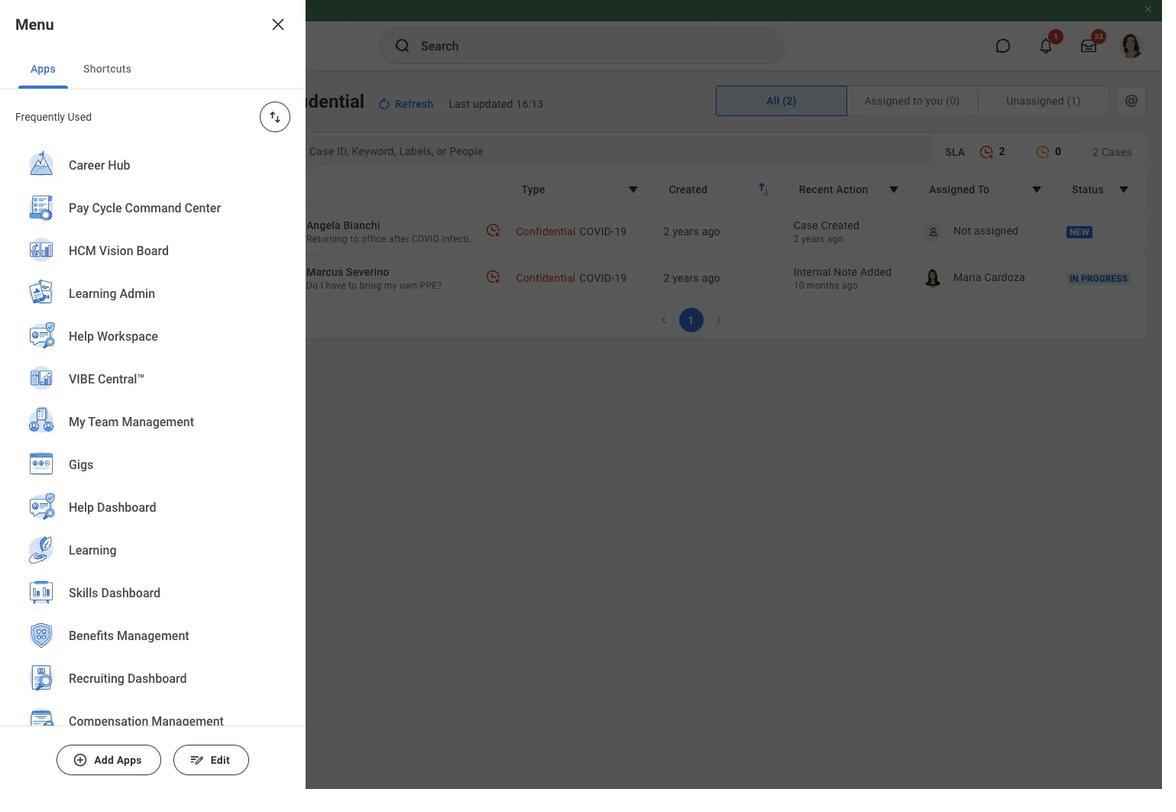 Task type: describe. For each thing, give the bounding box(es) containing it.
caret down image for assigned to
[[1028, 180, 1046, 199]]

office
[[361, 234, 386, 245]]

create case for employee link
[[15, 702, 205, 721]]

ago up 'chevron right small' icon
[[702, 272, 721, 284]]

2 cases
[[1093, 146, 1132, 158]]

my watched cases (1)
[[55, 341, 177, 355]]

caret down image for status
[[1115, 180, 1133, 199]]

recent action
[[799, 183, 869, 196]]

angela bianchi returning to office after covid infection
[[306, 219, 480, 245]]

pay cycle command center link
[[18, 187, 287, 232]]

assigned
[[929, 183, 976, 196]]

learning for learning
[[69, 544, 117, 558]]

recruiting
[[69, 672, 125, 687]]

covid- for case created
[[580, 225, 615, 238]]

assigned to
[[929, 183, 990, 196]]

general
[[75, 212, 118, 227]]

close environment banner image
[[1144, 5, 1153, 14]]

dashboard for help dashboard
[[97, 501, 156, 515]]

watched
[[75, 341, 122, 355]]

months
[[807, 280, 840, 291]]

bianchi
[[344, 219, 380, 232]]

career hub link
[[18, 144, 287, 189]]

compensation management
[[69, 715, 224, 729]]

create
[[55, 705, 88, 717]]

internal note added 10 months ago
[[794, 266, 892, 291]]

do i have to bring my own ppe? button
[[306, 280, 442, 292]]

my team management
[[69, 415, 194, 430]]

time to resolve - overdue element for marcus severino
[[486, 269, 501, 284]]

learning admin link
[[18, 273, 287, 317]]

2 inside 'case created 2 years ago'
[[794, 234, 799, 245]]

caret down image for recent action
[[885, 180, 903, 199]]

global navigation dialog
[[0, 0, 306, 789]]

refresh button
[[371, 92, 443, 116]]

help dashboard link
[[18, 487, 287, 531]]

shortcuts button
[[71, 49, 144, 89]]

contact card matrix manager image for time off & leave
[[15, 297, 34, 315]]

time to resolve - overdue element for angela bianchi
[[486, 222, 501, 237]]

ppe?
[[420, 280, 442, 291]]

severino
[[346, 266, 389, 278]]

contact card matrix manager image for hr general
[[15, 211, 34, 229]]

hr confidential (2) link
[[0, 156, 220, 199]]

for
[[117, 705, 131, 717]]

in
[[1070, 274, 1079, 285]]

to inside marcus severino do i have to bring my own ppe?
[[349, 280, 357, 291]]

clock x image
[[979, 145, 995, 160]]

bring
[[360, 280, 382, 291]]

10
[[794, 280, 805, 291]]

marcus
[[306, 266, 343, 278]]

grid view image
[[15, 83, 34, 101]]

maria cardoza
[[954, 271, 1026, 283]]

benefits for benefits (3)
[[55, 127, 101, 141]]

archived cases
[[55, 384, 140, 398]]

add apps button
[[57, 745, 161, 776]]

compensation
[[69, 715, 148, 729]]

apps inside button
[[117, 754, 142, 767]]

user image
[[927, 226, 939, 237]]

years inside 'case created 2 years ago'
[[802, 234, 825, 245]]

shortcuts
[[83, 63, 132, 75]]

benefits for benefits management
[[69, 629, 114, 644]]

hub
[[108, 158, 130, 173]]

marcus severino do i have to bring my own ppe?
[[306, 266, 442, 291]]

recruiting dashboard
[[69, 672, 187, 687]]

career hub
[[69, 158, 130, 173]]

create case for employee
[[55, 705, 182, 717]]

time to resolve - overdue image for marcus severino
[[486, 269, 501, 284]]

management for benefits
[[117, 629, 189, 644]]

confidential covid-19 for angela bianchi
[[516, 225, 627, 238]]

pay
[[69, 201, 89, 216]]

chevron right image
[[190, 750, 208, 768]]

management inside my team management link
[[122, 415, 194, 430]]

employee
[[134, 705, 182, 717]]

board
[[136, 244, 169, 259]]

search image
[[394, 37, 412, 55]]

not assigned
[[954, 224, 1019, 237]]

hr confidential (2)
[[55, 170, 162, 184]]

skills dashboard
[[69, 586, 161, 601]]

notifications large image
[[1039, 38, 1054, 53]]

(3) for benefits (3)
[[105, 127, 121, 141]]

recent
[[799, 183, 834, 196]]

in progress
[[1070, 274, 1128, 285]]

hr general
[[55, 212, 118, 227]]

gigs
[[69, 458, 93, 473]]

dashboard for skills dashboard
[[101, 586, 161, 601]]

menu
[[15, 15, 54, 34]]

ago inside 'case created 2 years ago'
[[827, 234, 844, 245]]

chevron left small image
[[656, 313, 671, 328]]

last
[[449, 98, 470, 110]]

payroll
[[55, 255, 93, 270]]

action
[[836, 183, 869, 196]]

have
[[326, 280, 346, 291]]

vision
[[99, 244, 133, 259]]

workspace
[[97, 330, 158, 344]]

returning to office after covid infection button
[[306, 233, 480, 245]]

help workspace link
[[18, 316, 287, 360]]

learning link
[[18, 530, 287, 574]]

hr general link
[[0, 199, 220, 242]]

new
[[1070, 227, 1090, 238]]

type button
[[512, 175, 653, 204]]

updated
[[473, 98, 513, 110]]

all cases link
[[0, 70, 220, 113]]

assigned
[[974, 224, 1019, 237]]

edit
[[211, 754, 230, 767]]

caret down image for type
[[625, 180, 643, 199]]

help for help workspace
[[69, 330, 94, 344]]

2 inside button
[[999, 145, 1005, 158]]

payroll (3) link
[[0, 242, 220, 284]]

cardoza
[[985, 271, 1026, 283]]

sort down image
[[757, 183, 776, 201]]

2 years ago for case
[[664, 225, 721, 238]]

my
[[384, 280, 397, 291]]

pay cycle command center
[[69, 201, 221, 216]]

returning
[[306, 234, 348, 245]]



Task type: locate. For each thing, give the bounding box(es) containing it.
sla
[[946, 146, 966, 158]]

0 vertical spatial cases
[[73, 84, 106, 99]]

(3) for payroll (3)
[[97, 255, 112, 270]]

after
[[389, 234, 409, 245]]

covid- for internal note added
[[580, 272, 615, 284]]

1 vertical spatial dashboard
[[101, 586, 161, 601]]

0 horizontal spatial tab list
[[0, 49, 306, 89]]

3 contact card matrix manager image from the top
[[15, 254, 34, 272]]

infection
[[442, 234, 480, 245]]

2 contact card matrix manager image from the top
[[15, 211, 34, 229]]

16:13
[[516, 98, 544, 110]]

benefits inside benefits management link
[[69, 629, 114, 644]]

list containing all cases
[[0, 70, 220, 413]]

banner
[[0, 0, 1162, 70]]

created inside 'case created 2 years ago'
[[821, 219, 860, 232]]

caret down image right status
[[1115, 180, 1133, 199]]

all cases
[[55, 84, 106, 99]]

list containing career hub
[[0, 144, 306, 789]]

(2)
[[146, 170, 162, 184]]

tab panel
[[235, 132, 1147, 339]]

1 vertical spatial management
[[117, 629, 189, 644]]

caret down image inside type button
[[625, 180, 643, 199]]

0
[[1055, 145, 1062, 158]]

vibe central™
[[69, 372, 145, 387]]

1 2 years ago from the top
[[664, 225, 721, 238]]

learning admin
[[69, 287, 155, 301]]

2 time to resolve - overdue element from the top
[[486, 269, 501, 284]]

contact card matrix manager image inside payroll (3) link
[[15, 254, 34, 272]]

not
[[954, 224, 972, 237]]

visible image
[[15, 339, 34, 358]]

last updated 16:13
[[449, 98, 544, 110]]

time to resolve - overdue image
[[486, 222, 501, 237], [486, 269, 501, 284]]

years down case
[[802, 234, 825, 245]]

help workspace
[[69, 330, 158, 344]]

2 vertical spatial hr
[[55, 212, 72, 227]]

vibe
[[69, 372, 95, 387]]

benefits down used
[[55, 127, 101, 141]]

0 horizontal spatial caret down image
[[1028, 180, 1046, 199]]

1 vertical spatial my
[[69, 415, 85, 430]]

plus circle image
[[73, 753, 88, 768]]

confidential
[[265, 91, 365, 112], [75, 170, 143, 184], [516, 225, 576, 238], [516, 272, 576, 284]]

frequently
[[15, 111, 65, 123]]

management for compensation
[[152, 715, 224, 729]]

sort up image
[[753, 178, 771, 196]]

0 vertical spatial apps
[[31, 63, 56, 75]]

2 caret down image from the left
[[1115, 180, 1133, 199]]

contact card matrix manager image left the pay
[[15, 211, 34, 229]]

2 time to resolve - overdue image from the top
[[486, 269, 501, 284]]

1 19 from the top
[[615, 225, 627, 238]]

created
[[669, 183, 708, 196], [821, 219, 860, 232]]

2 years ago up 1
[[664, 272, 721, 284]]

tab panel containing 2
[[235, 132, 1147, 339]]

x image
[[269, 15, 287, 34]]

assigned to button
[[919, 175, 1056, 204]]

contact card matrix manager image inside hr general link
[[15, 211, 34, 229]]

learning for learning admin
[[69, 287, 117, 301]]

reset image
[[377, 96, 392, 112]]

benefits (3) link
[[0, 113, 220, 156]]

caret down image down the filter by case id, keyword, labels, or people text box
[[625, 180, 643, 199]]

1 vertical spatial benefits
[[69, 629, 114, 644]]

do
[[306, 280, 318, 291]]

0 vertical spatial benefits
[[55, 127, 101, 141]]

caret down image inside the recent action button
[[885, 180, 903, 199]]

2 down 'created' button
[[664, 225, 670, 238]]

created inside button
[[669, 183, 708, 196]]

time to resolve - overdue element right infection
[[486, 222, 501, 237]]

ago down note
[[842, 280, 858, 291]]

1 time to resolve - overdue element from the top
[[486, 222, 501, 237]]

contact card matrix manager image inside "hr confidential (2)" link
[[15, 168, 34, 186]]

management inside benefits management link
[[117, 629, 189, 644]]

contact card matrix manager image left 'payroll'
[[15, 254, 34, 272]]

(3) right hcm
[[97, 255, 112, 270]]

my for my watched cases (1)
[[55, 341, 72, 355]]

2 covid- from the top
[[580, 272, 615, 284]]

inbox large image
[[1081, 38, 1097, 53]]

0 vertical spatial my
[[55, 341, 72, 355]]

2 help from the top
[[69, 501, 94, 515]]

1 horizontal spatial caret down image
[[885, 180, 903, 199]]

1 vertical spatial learning
[[69, 544, 117, 558]]

1 vertical spatial created
[[821, 219, 860, 232]]

case
[[90, 705, 114, 717]]

to right have
[[349, 280, 357, 291]]

caret down image down clock exclamation icon
[[1028, 180, 1046, 199]]

benefits management link
[[18, 615, 287, 660]]

contact card matrix manager image for hr confidential (2)
[[15, 168, 34, 186]]

0 horizontal spatial created
[[669, 183, 708, 196]]

text edit image
[[189, 753, 205, 768]]

0 horizontal spatial caret down image
[[625, 180, 643, 199]]

1
[[688, 314, 694, 326]]

covid
[[412, 234, 440, 245]]

years for internal
[[673, 272, 699, 284]]

apps right add at the left of page
[[117, 754, 142, 767]]

to inside angela bianchi returning to office after covid infection
[[350, 234, 359, 245]]

0 vertical spatial to
[[350, 234, 359, 245]]

cases for all cases
[[73, 84, 106, 99]]

dashboard up "employee"
[[128, 672, 187, 687]]

1 help from the top
[[69, 330, 94, 344]]

benefits up recruiting
[[69, 629, 114, 644]]

1 vertical spatial 2 years ago
[[664, 272, 721, 284]]

progress
[[1081, 274, 1128, 285]]

help dashboard
[[69, 501, 156, 515]]

confidential covid-19
[[516, 225, 627, 238], [516, 272, 627, 284]]

management down skills dashboard link
[[117, 629, 189, 644]]

1 vertical spatial cases
[[126, 341, 158, 355]]

archived cases link
[[0, 370, 220, 413]]

caret down image
[[625, 180, 643, 199], [885, 180, 903, 199]]

profile logan mcneil element
[[1110, 29, 1153, 63]]

add apps
[[94, 754, 142, 767]]

(1)
[[162, 341, 177, 355]]

0 button
[[1028, 137, 1069, 167]]

benefits (3)
[[55, 127, 121, 141]]

0 vertical spatial time to resolve - overdue image
[[486, 222, 501, 237]]

leave
[[118, 298, 151, 313]]

ext link image
[[15, 702, 34, 721]]

angela
[[306, 219, 341, 232]]

help
[[69, 330, 94, 344], [69, 501, 94, 515]]

years up 1
[[673, 272, 699, 284]]

1 list from the top
[[0, 70, 220, 413]]

own
[[400, 280, 418, 291]]

1 learning from the top
[[69, 287, 117, 301]]

4 contact card matrix manager image from the top
[[15, 297, 34, 315]]

admin
[[120, 287, 155, 301]]

benefits management
[[69, 629, 189, 644]]

0 vertical spatial hr
[[235, 91, 260, 112]]

0 vertical spatial 2 years ago
[[664, 225, 721, 238]]

hr up the pay
[[55, 170, 72, 184]]

2 learning from the top
[[69, 544, 117, 558]]

all
[[55, 84, 70, 99]]

caret down image inside assigned to button
[[1028, 180, 1046, 199]]

management down vibe central™ link
[[122, 415, 194, 430]]

19 for internal note added
[[615, 272, 627, 284]]

0 vertical spatial covid-
[[580, 225, 615, 238]]

1 vertical spatial 19
[[615, 272, 627, 284]]

ago inside the "internal note added 10 months ago"
[[842, 280, 858, 291]]

refresh
[[395, 98, 434, 110]]

added
[[861, 266, 892, 278]]

2 19 from the top
[[615, 272, 627, 284]]

hr for hr general
[[55, 212, 72, 227]]

skills
[[69, 586, 98, 601]]

2 years ago for internal
[[664, 272, 721, 284]]

0 vertical spatial learning
[[69, 287, 117, 301]]

management up chevron right icon
[[152, 715, 224, 729]]

status button
[[1062, 175, 1143, 204]]

1 vertical spatial confidential covid-19
[[516, 272, 627, 284]]

help down time
[[69, 330, 94, 344]]

created left sort up image
[[669, 183, 708, 196]]

0 vertical spatial dashboard
[[97, 501, 156, 515]]

hr for hr confidential (2)
[[55, 170, 72, 184]]

time to resolve - overdue element
[[486, 222, 501, 237], [486, 269, 501, 284]]

1 horizontal spatial tab list
[[716, 86, 1147, 116]]

contact card matrix manager image up visible icon on the top
[[15, 297, 34, 315]]

hr left the general
[[55, 212, 72, 227]]

years down 'created' button
[[673, 225, 699, 238]]

0 vertical spatial (3)
[[105, 127, 121, 141]]

1 vertical spatial help
[[69, 501, 94, 515]]

to
[[350, 234, 359, 245], [349, 280, 357, 291]]

created right case
[[821, 219, 860, 232]]

recent action button
[[789, 175, 913, 204]]

maria
[[954, 271, 982, 283]]

2 vertical spatial cases
[[107, 384, 140, 398]]

years for case
[[673, 225, 699, 238]]

1 caret down image from the left
[[1028, 180, 1046, 199]]

list
[[0, 70, 220, 413], [0, 144, 306, 789]]

my left team
[[69, 415, 85, 430]]

1 time to resolve - overdue image from the top
[[486, 222, 501, 237]]

apps up grid view image
[[31, 63, 56, 75]]

dashboard up the benefits management
[[101, 586, 161, 601]]

2 caret down image from the left
[[885, 180, 903, 199]]

cases for archived cases
[[107, 384, 140, 398]]

recruiting dashboard link
[[18, 658, 287, 702]]

2 up chevron left small icon
[[664, 272, 670, 284]]

caret down image
[[1028, 180, 1046, 199], [1115, 180, 1133, 199]]

2 down case
[[794, 234, 799, 245]]

time off & leave
[[55, 298, 151, 313]]

1 confidential covid-19 from the top
[[516, 225, 627, 238]]

confidential covid-19 for marcus severino
[[516, 272, 627, 284]]

apps inside button
[[31, 63, 56, 75]]

Filter by Case ID, Keyword, Labels, or People text field
[[267, 144, 909, 159]]

at tag mention image
[[1123, 92, 1141, 110]]

contact card matrix manager image for payroll (3)
[[15, 254, 34, 272]]

time to resolve - overdue image for angela bianchi
[[486, 222, 501, 237]]

2 years ago
[[664, 225, 721, 238], [664, 272, 721, 284]]

off
[[86, 298, 104, 313]]

hr for hr confidential
[[235, 91, 260, 112]]

1 vertical spatial apps
[[117, 754, 142, 767]]

help down the gigs
[[69, 501, 94, 515]]

archived
[[55, 384, 104, 398]]

chevron right small image
[[711, 313, 726, 328]]

my inside 'link'
[[55, 341, 72, 355]]

1 contact card matrix manager image from the top
[[15, 168, 34, 186]]

caret down image inside "status" button
[[1115, 180, 1133, 199]]

benefits inside benefits (3) link
[[55, 127, 101, 141]]

contact card matrix manager image down frequently
[[15, 168, 34, 186]]

inbox image
[[15, 382, 34, 400]]

0 vertical spatial confidential covid-19
[[516, 225, 627, 238]]

19 for case created
[[615, 225, 627, 238]]

2 confidential covid-19 from the top
[[516, 272, 627, 284]]

career
[[69, 158, 105, 173]]

1 horizontal spatial created
[[821, 219, 860, 232]]

0 vertical spatial help
[[69, 330, 94, 344]]

0 vertical spatial created
[[669, 183, 708, 196]]

2 right clock x 'image'
[[999, 145, 1005, 158]]

dashboard down gigs link
[[97, 501, 156, 515]]

center
[[185, 201, 221, 216]]

time to resolve - overdue image right infection
[[486, 222, 501, 237]]

type
[[522, 183, 545, 196]]

my for my team management
[[69, 415, 85, 430]]

tab list containing apps
[[0, 49, 306, 89]]

2 vertical spatial dashboard
[[128, 672, 187, 687]]

1 vertical spatial time to resolve - overdue element
[[486, 269, 501, 284]]

1 horizontal spatial apps
[[117, 754, 142, 767]]

0 vertical spatial 19
[[615, 225, 627, 238]]

status
[[1072, 183, 1104, 196]]

to down bianchi
[[350, 234, 359, 245]]

time off & leave link
[[0, 284, 220, 327]]

compensation management link
[[18, 701, 287, 745]]

hr
[[235, 91, 260, 112], [55, 170, 72, 184], [55, 212, 72, 227]]

ago down 'created' button
[[702, 225, 721, 238]]

clock exclamation image
[[1036, 145, 1051, 160]]

2 vertical spatial management
[[152, 715, 224, 729]]

used
[[68, 111, 92, 123]]

time to resolve - overdue image right ppe?
[[486, 269, 501, 284]]

contact card matrix manager image inside time off & leave link
[[15, 297, 34, 315]]

case
[[794, 219, 819, 232]]

to
[[978, 183, 990, 196]]

hr left sort image
[[235, 91, 260, 112]]

caret down image right action
[[885, 180, 903, 199]]

hcm vision board
[[69, 244, 169, 259]]

help for help dashboard
[[69, 501, 94, 515]]

2 2 years ago from the top
[[664, 272, 721, 284]]

my inside global navigation dialog
[[69, 415, 85, 430]]

0 vertical spatial time to resolve - overdue element
[[486, 222, 501, 237]]

sort image
[[267, 109, 283, 125]]

1 vertical spatial (3)
[[97, 255, 112, 270]]

0 horizontal spatial apps
[[31, 63, 56, 75]]

dashboard for recruiting dashboard
[[128, 672, 187, 687]]

1 covid- from the top
[[580, 225, 615, 238]]

2 years ago down 'created' button
[[664, 225, 721, 238]]

1 vertical spatial hr
[[55, 170, 72, 184]]

my watched cases (1) link
[[0, 327, 220, 370]]

note
[[834, 266, 858, 278]]

time to resolve - overdue element right ppe?
[[486, 269, 501, 284]]

1 vertical spatial to
[[349, 280, 357, 291]]

frequently used
[[15, 111, 92, 123]]

(3) up hub
[[105, 127, 121, 141]]

time
[[55, 298, 83, 313]]

1 vertical spatial time to resolve - overdue image
[[486, 269, 501, 284]]

1 button
[[679, 308, 704, 332]]

my team management link
[[18, 401, 287, 446]]

cases inside 'link'
[[126, 341, 158, 355]]

1 horizontal spatial caret down image
[[1115, 180, 1133, 199]]

tab list
[[0, 49, 306, 89], [716, 86, 1147, 116]]

2 list from the top
[[0, 144, 306, 789]]

ago up note
[[827, 234, 844, 245]]

contact card matrix manager image
[[15, 168, 34, 186], [15, 211, 34, 229], [15, 254, 34, 272], [15, 297, 34, 315]]

my
[[55, 341, 72, 355], [69, 415, 85, 430]]

management inside compensation management 'link'
[[152, 715, 224, 729]]

benefits
[[55, 127, 101, 141], [69, 629, 114, 644]]

2 left cases
[[1093, 146, 1099, 158]]

my left watched at the left top
[[55, 341, 72, 355]]

1 vertical spatial covid-
[[580, 272, 615, 284]]

0 vertical spatial management
[[122, 415, 194, 430]]

2 button
[[972, 137, 1013, 167]]

1 caret down image from the left
[[625, 180, 643, 199]]



Task type: vqa. For each thing, say whether or not it's contained in the screenshot.
edit icon
no



